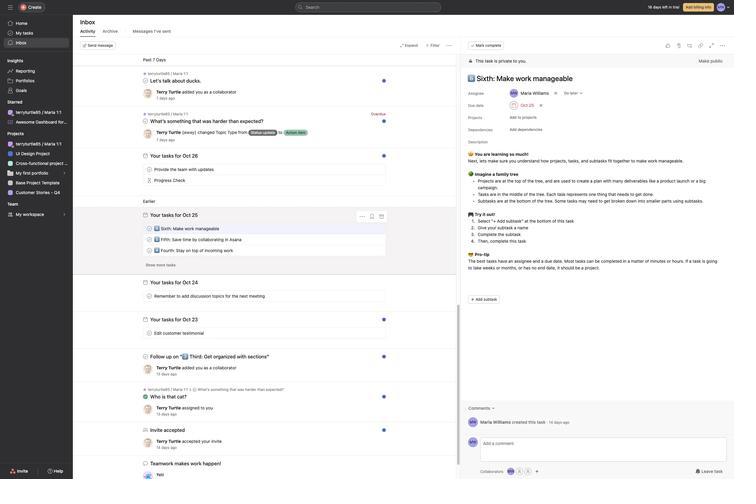 Task type: describe. For each thing, give the bounding box(es) containing it.
tt button for who is that cat?
[[143, 405, 153, 415]]

days inside terry turtle assigned to you 13 days ago
[[162, 412, 170, 417]]

to inside terry turtle assigned to you 13 days ago
[[201, 405, 205, 411]]

date,
[[547, 265, 557, 270]]

add for projects
[[510, 115, 517, 120]]

home
[[16, 21, 27, 26]]

ui
[[16, 151, 20, 156]]

your tasks for oct 24
[[150, 280, 198, 285]]

1 vertical spatial subtask
[[506, 232, 521, 237]]

team button
[[0, 201, 18, 207]]

1:1 up about ducks.
[[184, 71, 188, 76]]

the left some
[[538, 198, 544, 204]]

best
[[477, 259, 486, 264]]

in inside 😎 pro-tip the best tasks have an assignee and a due date. most tasks can be completed in a matter of minutes or hours. if a task is going to take weeks or months, or has no end date, it should be a project.
[[624, 259, 627, 264]]

add subtask image
[[688, 43, 693, 48]]

full screen image
[[710, 43, 715, 48]]

hide sidebar image
[[8, 5, 13, 10]]

base project template link
[[4, 178, 69, 188]]

days inside terry turtle (away) changed topic type from status update to action item 7 days ago
[[160, 138, 168, 142]]

terryturtle85 / maria 1:1 up talk
[[148, 71, 188, 76]]

projects inside 🌳 imagine a family tree projects are at the top of the tree, and are used to create a plan with many deliverables like a product launch or a big campaign. tasks are in the middle of the tree. each task represents one thing that needs to get done. subtasks are at the bottom of the tree. some tasks may need to get broken down into smaller parts using subtasks.
[[478, 178, 494, 184]]

expand button
[[398, 41, 421, 50]]

try
[[475, 212, 482, 217]]

a left 'due'
[[542, 259, 544, 264]]

of down tree, on the right of page
[[533, 198, 537, 204]]

have
[[499, 259, 508, 264]]

0 vertical spatial is
[[495, 58, 498, 64]]

much!
[[516, 152, 529, 157]]

ago inside terry turtle (away) changed topic type from status update to action item 7 days ago
[[169, 138, 175, 142]]

next,
[[469, 158, 479, 164]]

1 vertical spatial project
[[36, 151, 50, 156]]

days inside terry turtle accepted your invite 14 days ago
[[162, 446, 170, 450]]

archive
[[103, 29, 118, 34]]

item
[[298, 130, 306, 135]]

you.
[[519, 58, 527, 64]]

who is that cat?
[[150, 394, 187, 400]]

0 horizontal spatial make
[[173, 226, 184, 231]]

maria up that cat?
[[173, 388, 183, 392]]

my tasks
[[16, 30, 33, 36]]

team
[[7, 202, 18, 207]]

terryturtle85 inside starred element
[[16, 110, 41, 115]]

to inside button
[[518, 115, 522, 120]]

activity link
[[80, 29, 95, 37]]

needs
[[618, 192, 630, 197]]

with inside 🌳 imagine a family tree projects are at the top of the tree, and are used to create a plan with many deliverables like a product launch or a big campaign. tasks are in the middle of the tree. each task represents one thing that needs to get done. subtasks are at the bottom of the tree. some tasks may need to get broken down into smaller parts using subtasks.
[[604, 178, 612, 184]]

search
[[306, 5, 320, 10]]

to right used
[[572, 178, 576, 184]]

your for your tasks for oct 24
[[150, 280, 161, 285]]

mark complete button
[[469, 41, 505, 50]]

sure
[[500, 158, 509, 164]]

🌳
[[469, 172, 474, 177]]

a right like on the right of page
[[657, 178, 660, 184]]

14 inside terry turtle accepted your invite 14 days ago
[[157, 446, 161, 450]]

tasks up weeks
[[487, 259, 497, 264]]

turtle inside terry turtle accepted your invite 14 days ago
[[169, 439, 181, 444]]

reporting link
[[4, 66, 69, 76]]

of right 'middle' at top
[[524, 192, 528, 197]]

template
[[42, 180, 60, 185]]

task down some
[[566, 219, 575, 224]]

tasks inside 🌳 imagine a family tree projects are at the top of the tree, and are used to create a plan with many deliverables like a product launch or a big campaign. tasks are in the middle of the tree. each task represents one thing that needs to get done. subtasks are at the bottom of the tree. some tasks may need to get broken down into smaller parts using subtasks.
[[568, 198, 578, 204]]

to left add
[[177, 293, 181, 299]]

0 horizontal spatial 25
[[192, 212, 198, 218]]

maria down comments dropdown button
[[481, 420, 493, 425]]

a inside terry turtle added you as a collaborator 7 days ago
[[210, 89, 212, 95]]

task left ·
[[538, 420, 546, 425]]

0 vertical spatial at
[[503, 178, 507, 184]]

add for 16 days left in trial
[[687, 5, 693, 9]]

1 horizontal spatial work
[[224, 248, 233, 253]]

maria inside dropdown button
[[521, 91, 532, 96]]

tasks up sixth: on the left top
[[162, 212, 174, 218]]

your inside terry turtle accepted your invite 14 days ago
[[202, 439, 210, 444]]

0 horizontal spatial get
[[605, 198, 611, 204]]

message
[[98, 43, 113, 48]]

maria williams
[[521, 91, 550, 96]]

terry inside terry turtle added you as a collaborator 13 days ago
[[157, 365, 168, 370]]

archive link
[[103, 29, 118, 37]]

the right complete
[[498, 232, 505, 237]]

something for what's something that was harder than expected?
[[167, 119, 191, 124]]

completed checkbox for remember
[[146, 293, 153, 300]]

you inside terry turtle assigned to you 13 days ago
[[206, 405, 213, 411]]

my tasks link
[[4, 28, 69, 38]]

an
[[509, 259, 514, 264]]

add dependencies
[[510, 127, 543, 132]]

for for 23
[[175, 317, 182, 322]]

was for than expected?
[[203, 119, 212, 124]]

5️⃣
[[154, 237, 160, 242]]

remove assignee image
[[555, 91, 558, 95]]

the down tree, on the right of page
[[530, 192, 536, 197]]

complete inside 🎮 try it out! select "+ add subtask" at the bottom of this task give your subtask a name complete the subtask then, complete this task
[[491, 239, 509, 244]]

ago inside terry turtle assigned to you 13 days ago
[[171, 412, 177, 417]]

26
[[192, 153, 198, 159]]

more actions image
[[360, 214, 365, 219]]

status
[[251, 130, 262, 135]]

for right topics
[[226, 293, 231, 299]]

as for "3️⃣
[[204, 365, 208, 370]]

in right 'left'
[[670, 5, 673, 9]]

your tasks for oct 26
[[150, 153, 198, 159]]

1:1 up that cat?
[[184, 388, 188, 392]]

ago inside maria williams created this task · 14 days ago
[[564, 420, 570, 425]]

invite
[[17, 469, 28, 474]]

to inside 😎 pro-tip the best tasks have an assignee and a due date. most tasks can be completed in a matter of minutes or hours. if a task is going to take weeks or months, or has no end date, it should be a project.
[[469, 265, 473, 270]]

filter button
[[423, 41, 443, 50]]

0 horizontal spatial be
[[576, 265, 581, 270]]

maria up (away)
[[173, 112, 183, 116]]

assigned
[[182, 405, 200, 411]]

oct for 23
[[183, 317, 191, 322]]

6️⃣
[[154, 226, 160, 231]]

add to projects
[[510, 115, 537, 120]]

completed checkbox for edit
[[146, 330, 153, 337]]

oct for 24
[[183, 280, 191, 285]]

something for what's something that was harder than expected?
[[211, 388, 229, 392]]

attachments: add a file to this task, 6️⃣ sixth: make work manageable image
[[677, 43, 682, 48]]

0 comments image
[[377, 237, 382, 242]]

cross-functional project plan link
[[4, 159, 73, 168]]

ui design project link
[[4, 149, 69, 159]]

days inside terry turtle added you as a collaborator 13 days ago
[[162, 372, 170, 377]]

turtle inside terry turtle added you as a collaborator 13 days ago
[[169, 365, 181, 370]]

months,
[[502, 265, 518, 270]]

the left 'middle' at top
[[503, 192, 509, 197]]

to inside 🤩 you are learning so much! next, lets make sure you understand how projects, tasks, and subtasks fit together to make work manageable.
[[632, 158, 636, 164]]

2 make from the left
[[637, 158, 647, 164]]

archive notification image for follow up on "3️⃣ third: get organized with sections"
[[380, 356, 384, 361]]

sent
[[162, 29, 171, 34]]

a right create
[[591, 178, 593, 184]]

accepted
[[182, 439, 201, 444]]

inbox inside inbox link
[[16, 40, 26, 45]]

remember
[[154, 293, 176, 299]]

starred button
[[0, 99, 22, 105]]

incoming
[[205, 248, 223, 253]]

are down campaign.
[[491, 192, 497, 197]]

search list box
[[296, 2, 442, 12]]

a inside 🎮 try it out! select "+ add subtask" at the bottom of this task give your subtask a name complete the subtask then, complete this task
[[515, 225, 517, 230]]

0 vertical spatial projects
[[469, 115, 483, 120]]

it inside 🎮 try it out! select "+ add subtask" at the bottom of this task give your subtask a name complete the subtask then, complete this task
[[483, 212, 486, 217]]

terryturtle85 inside 'projects' element
[[16, 141, 41, 146]]

the left tree, on the right of page
[[528, 178, 534, 184]]

3 tt from the top
[[146, 367, 150, 372]]

0 vertical spatial mw
[[470, 420, 477, 425]]

plan inside cross-functional project plan link
[[65, 161, 73, 166]]

make inside button
[[699, 58, 710, 64]]

a left project.
[[582, 265, 584, 270]]

was for than
[[238, 388, 244, 392]]

project inside starred element
[[75, 119, 89, 125]]

oct for 25
[[183, 212, 191, 218]]

1 vertical spatial at
[[505, 198, 509, 204]]

imagine
[[475, 172, 492, 177]]

completed image for provide
[[146, 166, 153, 173]]

dashboard
[[36, 119, 57, 125]]

ui design project
[[16, 151, 50, 156]]

5 tt button from the top
[[143, 438, 153, 448]]

task inside 🌳 imagine a family tree projects are at the top of the tree, and are used to create a plan with many deliverables like a product launch or a big campaign. tasks are in the middle of the tree. each task represents one thing that needs to get done. subtasks are at the bottom of the tree. some tasks may need to get broken down into smaller parts using subtasks.
[[558, 192, 566, 197]]

0 horizontal spatial is
[[162, 394, 166, 400]]

16
[[649, 5, 653, 9]]

update
[[263, 130, 275, 135]]

your for your tasks for oct 23
[[150, 317, 161, 322]]

to down thing
[[599, 198, 603, 204]]

add subtask
[[476, 297, 498, 302]]

done.
[[644, 192, 655, 197]]

🤩 you are learning so much! next, lets make sure you understand how projects, tasks, and subtasks fit together to make work manageable.
[[469, 152, 684, 164]]

or down have
[[497, 265, 501, 270]]

dependencies
[[469, 128, 493, 132]]

stories
[[36, 190, 50, 195]]

for for 26
[[175, 153, 182, 159]]

terryturtle85 / maria 1:1 link for dashboard
[[4, 108, 69, 117]]

tt for who is that cat?
[[146, 407, 150, 412]]

task down name
[[518, 239, 527, 244]]

what's for what's something that was harder than expected?
[[150, 119, 166, 124]]

testimonial
[[183, 331, 204, 336]]

0 vertical spatial subtask
[[498, 225, 513, 230]]

🤩
[[469, 152, 474, 157]]

time
[[183, 237, 191, 242]]

are left used
[[554, 178, 560, 184]]

archive notification image for invite accepted
[[380, 429, 384, 434]]

in left asana
[[225, 237, 229, 242]]

harder for than
[[245, 388, 257, 392]]

·
[[547, 420, 548, 425]]

ago inside terry turtle added you as a collaborator 13 days ago
[[171, 372, 177, 377]]

tasks up provide
[[162, 153, 174, 159]]

of inside 😎 pro-tip the best tasks have an assignee and a due date. most tasks can be completed in a matter of minutes or hours. if a task is going to take weeks or months, or has no end date, it should be a project.
[[646, 259, 650, 264]]

maria up let's talk about ducks.
[[173, 71, 183, 76]]

completed image for 5️⃣
[[146, 236, 153, 243]]

a right if
[[690, 259, 692, 264]]

terryturtle85 / maria 1:1 inside 'projects' element
[[16, 141, 61, 146]]

or left has on the right bottom of page
[[519, 265, 523, 270]]

tasks left can
[[576, 259, 586, 264]]

a left family
[[493, 172, 496, 177]]

family
[[497, 172, 509, 177]]

0 horizontal spatial with
[[189, 167, 197, 172]]

0 vertical spatial mw button
[[469, 418, 478, 427]]

of left tree, on the right of page
[[523, 178, 527, 184]]

see details, my first portfolio image
[[63, 171, 66, 175]]

my for my tasks
[[16, 30, 22, 36]]

you inside 🤩 you are learning so much! next, lets make sure you understand how projects, tasks, and subtasks fit together to make work manageable.
[[510, 158, 517, 164]]

archive notification image for terryturtle85 / maria 1:1
[[380, 73, 384, 78]]

follow
[[150, 354, 165, 360]]

1 vertical spatial mw button
[[469, 438, 478, 447]]

Completed checkbox
[[146, 236, 153, 243]]

and inside 😎 pro-tip the best tasks have an assignee and a due date. most tasks can be completed in a matter of minutes or hours. if a task is going to take weeks or months, or has no end date, it should be a project.
[[533, 259, 541, 264]]

work happen!
[[191, 461, 221, 467]]

williams for maria williams created this task · 14 days ago
[[494, 420, 511, 425]]

teamwork makes work happen!
[[150, 461, 221, 467]]

task right this
[[485, 58, 494, 64]]

can
[[587, 259, 594, 264]]

"+
[[492, 219, 496, 224]]

help
[[54, 469, 63, 474]]

tt button for let's talk about ducks.
[[143, 89, 153, 98]]

top inside 🌳 imagine a family tree projects are at the top of the tree, and are used to create a plan with many deliverables like a product launch or a big campaign. tasks are in the middle of the tree. each task represents one thing that needs to get done. subtasks are at the bottom of the tree. some tasks may need to get broken down into smaller parts using subtasks.
[[515, 178, 522, 184]]

0 vertical spatial tree.
[[537, 192, 546, 197]]

terry for what's
[[157, 130, 168, 135]]

1 vertical spatial this
[[510, 239, 517, 244]]

provide
[[154, 167, 169, 172]]

terryturtle85 / maria 1:1 inside starred element
[[16, 110, 61, 115]]

1 horizontal spatial this
[[529, 420, 536, 425]]

4 terry turtle link from the top
[[157, 405, 181, 411]]

complete
[[478, 232, 497, 237]]

fourth:
[[161, 248, 175, 253]]

copy task link image
[[699, 43, 704, 48]]

completed image for 4️⃣
[[146, 247, 153, 254]]

add inside 🎮 try it out! select "+ add subtask" at the bottom of this task give your subtask a name complete the subtask then, complete this task
[[498, 219, 505, 224]]

more actions for this task image
[[721, 43, 726, 48]]

check
[[173, 178, 185, 183]]

assignee
[[469, 91, 484, 96]]

manageable.
[[659, 158, 684, 164]]

completed checkbox for 4️⃣
[[146, 247, 153, 254]]

that for what's something that was harder than expected?
[[230, 388, 237, 392]]

what's something that was harder than expected?
[[198, 388, 284, 392]]

a left matter
[[628, 259, 631, 264]]

inbox link
[[4, 38, 69, 48]]

added for 1:1
[[182, 89, 195, 95]]

you
[[475, 152, 483, 157]]

changed
[[198, 130, 215, 135]]

days right 16
[[654, 5, 662, 9]]

awesome dashboard for new project link
[[4, 117, 89, 127]]

the left team at left
[[170, 167, 177, 172]]

due
[[469, 103, 476, 108]]

description document
[[462, 151, 728, 271]]

1 archive notification image from the top
[[380, 155, 384, 160]]

terryturtle85 / maria 1:1 up who is that cat? on the bottom of the page
[[148, 388, 188, 392]]

5 tt from the top
[[146, 441, 150, 445]]

of down "5️⃣ fifth: save time by collaborating in asana"
[[200, 248, 204, 253]]

tasks up customer
[[162, 317, 174, 322]]

the left next
[[232, 293, 239, 299]]

let's
[[150, 78, 161, 84]]

add or remove collaborators image
[[536, 470, 540, 474]]

bottom inside 🌳 imagine a family tree projects are at the top of the tree, and are used to create a plan with many deliverables like a product launch or a big campaign. tasks are in the middle of the tree. each task represents one thing that needs to get done. subtasks are at the bottom of the tree. some tasks may need to get broken down into smaller parts using subtasks.
[[517, 198, 531, 204]]

by
[[193, 237, 197, 242]]

or left hours. at right bottom
[[668, 259, 672, 264]]

ago inside terry turtle added you as a collaborator 7 days ago
[[169, 96, 175, 101]]

1 vertical spatial mw
[[470, 440, 477, 445]]

7 inside terry turtle added you as a collaborator 7 days ago
[[157, 96, 159, 101]]

your for your tasks for oct 25
[[150, 212, 161, 218]]

the down tree
[[508, 178, 514, 184]]

task inside 😎 pro-tip the best tasks have an assignee and a due date. most tasks can be completed in a matter of minutes or hours. if a task is going to take weeks or months, or has no end date, it should be a project.
[[693, 259, 702, 264]]

the right subtask" at the top right
[[530, 219, 537, 224]]

days inside terry turtle added you as a collaborator 7 days ago
[[160, 96, 168, 101]]

1 horizontal spatial get
[[636, 192, 643, 197]]

7 inside terry turtle (away) changed topic type from status update to action item 7 days ago
[[157, 138, 159, 142]]

what's something that was harder than expected?
[[150, 119, 264, 124]]

1:1 up (away)
[[184, 112, 188, 116]]

add dependencies button
[[508, 126, 546, 134]]

your inside 🎮 try it out! select "+ add subtask" at the bottom of this task give your subtask a name complete the subtask then, complete this task
[[488, 225, 497, 230]]

your tasks for oct 25 link
[[150, 212, 198, 218]]

0 vertical spatial inbox
[[80, 19, 95, 26]]

projects button
[[0, 131, 24, 137]]

are right subtasks
[[498, 198, 504, 204]]

oct for 26
[[183, 153, 191, 159]]

make public
[[699, 58, 724, 64]]

and inside 🤩 you are learning so much! next, lets make sure you understand how projects, tasks, and subtasks fit together to make work manageable.
[[582, 158, 589, 164]]

for for project
[[58, 119, 64, 125]]



Task type: vqa. For each thing, say whether or not it's contained in the screenshot.
Mark complete option inside '[Example] Evaluate new email marketing platform' CELL
no



Task type: locate. For each thing, give the bounding box(es) containing it.
1 vertical spatial archive notification image
[[380, 214, 384, 219]]

it inside 😎 pro-tip the best tasks have an assignee and a due date. most tasks can be completed in a matter of minutes or hours. if a task is going to take weeks or months, or has no end date, it should be a project.
[[558, 265, 560, 270]]

clear due date image
[[540, 104, 543, 107]]

4 completed image from the top
[[146, 247, 153, 254]]

than
[[258, 388, 265, 392]]

completed image
[[146, 166, 153, 173], [146, 225, 153, 232], [146, 236, 153, 243], [146, 247, 153, 254], [146, 293, 153, 300]]

terryturtle85 / maria 1:1 link for design
[[4, 139, 69, 149]]

turtle for is
[[169, 405, 181, 411]]

0 horizontal spatial it
[[483, 212, 486, 217]]

terry down who
[[157, 405, 168, 411]]

completed image for 6️⃣
[[146, 225, 153, 232]]

0 comments image
[[377, 226, 382, 231]]

into
[[639, 198, 646, 204]]

manageable
[[195, 226, 219, 231]]

0 vertical spatial 7
[[157, 96, 159, 101]]

1 turtle from the top
[[169, 89, 181, 95]]

date.
[[554, 259, 564, 264]]

collaborator
[[213, 89, 237, 95], [213, 365, 237, 370]]

days up the your tasks for oct 26
[[160, 138, 168, 142]]

my for my first portfolio
[[16, 171, 22, 176]]

tt button for what's something that was harder than expected?
[[143, 129, 153, 139]]

1 vertical spatial it
[[558, 265, 560, 270]]

completed image left 4️⃣
[[146, 247, 153, 254]]

many
[[613, 178, 624, 184]]

add to bookmarks image right more actions icon
[[370, 214, 375, 219]]

turtle inside terry turtle assigned to you 13 days ago
[[169, 405, 181, 411]]

turtle left (away)
[[169, 130, 181, 135]]

0 vertical spatial and
[[582, 158, 589, 164]]

1 horizontal spatial is
[[495, 58, 498, 64]]

or right 'launch'
[[692, 178, 696, 184]]

i've
[[154, 29, 161, 34]]

1 horizontal spatial be
[[596, 259, 601, 264]]

added inside terry turtle added you as a collaborator 13 days ago
[[182, 365, 195, 370]]

2 added from the top
[[182, 365, 195, 370]]

represents
[[567, 192, 588, 197]]

terry turtle link down invite accepted
[[157, 439, 181, 444]]

terryturtle85 / maria 1:1 link up dashboard on the left top of page
[[4, 108, 69, 117]]

5 completed image from the top
[[146, 293, 153, 300]]

complete inside button
[[486, 43, 502, 48]]

3 completed checkbox from the top
[[146, 247, 153, 254]]

tt for what's something that was harder than expected?
[[146, 132, 150, 136]]

completed image
[[146, 330, 153, 337]]

1 make from the left
[[488, 158, 499, 164]]

due date
[[469, 103, 484, 108]]

tasks up the remember
[[162, 280, 174, 285]]

from
[[238, 130, 248, 135]]

4 turtle from the top
[[169, 405, 181, 411]]

hours.
[[673, 259, 685, 264]]

completed image up "dependencies" image
[[146, 166, 153, 173]]

0 vertical spatial get
[[636, 192, 643, 197]]

in left matter
[[624, 259, 627, 264]]

0 vertical spatial this
[[558, 219, 565, 224]]

are up lets
[[484, 152, 491, 157]]

3 terry turtle link from the top
[[157, 365, 181, 370]]

a down the follow up on "3️⃣ third: get organized with sections"
[[210, 365, 212, 370]]

my first portfolio link
[[4, 168, 69, 178]]

tasks down represents
[[568, 198, 578, 204]]

search button
[[296, 2, 442, 12]]

more
[[156, 263, 165, 267]]

/ inside starred element
[[42, 110, 43, 115]]

expected?
[[266, 388, 284, 392]]

16 days left in trial
[[649, 5, 680, 9]]

terry inside terry turtle assigned to you 13 days ago
[[157, 405, 168, 411]]

to left projects
[[518, 115, 522, 120]]

collaborator for 1:1
[[213, 89, 237, 95]]

tasks inside show more tasks button
[[166, 263, 176, 267]]

0 vertical spatial with
[[189, 167, 197, 172]]

give
[[478, 225, 487, 230]]

your up "6️⃣" at the top of the page
[[150, 212, 161, 218]]

or inside 🌳 imagine a family tree projects are at the top of the tree, and are used to create a plan with many deliverables like a product launch or a big campaign. tasks are in the middle of the tree. each task represents one thing that needs to get done. subtasks are at the bottom of the tree. some tasks may need to get broken down into smaller parts using subtasks.
[[692, 178, 696, 184]]

something up (away)
[[167, 119, 191, 124]]

portfolio
[[32, 171, 48, 176]]

completed checkbox left "6️⃣" at the top of the page
[[146, 225, 153, 232]]

completed checkbox for provide
[[146, 166, 153, 173]]

1 7 from the top
[[157, 96, 159, 101]]

work down asana
[[224, 248, 233, 253]]

my down team at the left top
[[16, 212, 22, 217]]

3 terry from the top
[[157, 365, 168, 370]]

design
[[21, 151, 35, 156]]

2 7 from the top
[[157, 138, 159, 142]]

1 vertical spatial on
[[173, 354, 179, 360]]

1 terry turtle link from the top
[[157, 89, 181, 95]]

0 vertical spatial complete
[[486, 43, 502, 48]]

2 archive notification image from the top
[[380, 319, 384, 324]]

my first portfolio
[[16, 171, 48, 176]]

1 vertical spatial inbox
[[16, 40, 26, 45]]

completed checkbox left edit
[[146, 330, 153, 337]]

1 horizontal spatial that
[[230, 388, 237, 392]]

overdue
[[371, 112, 386, 116]]

at inside 🎮 try it out! select "+ add subtask" at the bottom of this task give your subtask a name complete the subtask then, complete this task
[[525, 219, 529, 224]]

terryturtle85
[[148, 71, 170, 76], [16, 110, 41, 115], [148, 112, 170, 116], [16, 141, 41, 146], [148, 388, 170, 392]]

at down family
[[503, 178, 507, 184]]

plan up thing
[[594, 178, 603, 184]]

2 tt button from the top
[[143, 129, 153, 139]]

than expected?
[[229, 119, 264, 124]]

3 tt button from the top
[[143, 365, 153, 374]]

1 vertical spatial 0 likes. click to like this task image
[[368, 226, 373, 231]]

ago inside terry turtle accepted your invite 14 days ago
[[171, 446, 177, 450]]

ago up your tasks for oct 26 link
[[169, 138, 175, 142]]

3 turtle from the top
[[169, 365, 181, 370]]

oct up 6️⃣ sixth: make work manageable
[[183, 212, 191, 218]]

0 horizontal spatial make
[[488, 158, 499, 164]]

be right can
[[596, 259, 601, 264]]

terry turtle link for follow up on "3️⃣ third: get organized with sections"
[[157, 365, 181, 370]]

progress
[[154, 178, 172, 183]]

that cat?
[[167, 394, 187, 400]]

and inside 🌳 imagine a family tree projects are at the top of the tree, and are used to create a plan with many deliverables like a product launch or a big campaign. tasks are in the middle of the tree. each task represents one thing that needs to get done. subtasks are at the bottom of the tree. some tasks may need to get broken down into smaller parts using subtasks.
[[546, 178, 553, 184]]

your up the remember
[[150, 280, 161, 285]]

5 terry turtle link from the top
[[157, 439, 181, 444]]

1 vertical spatial 13
[[157, 412, 161, 417]]

may
[[579, 198, 587, 204]]

0 vertical spatial top
[[515, 178, 522, 184]]

4 archive notification image from the top
[[380, 389, 384, 394]]

1 13 from the top
[[157, 372, 161, 377]]

task
[[485, 58, 494, 64], [558, 192, 566, 197], [566, 219, 575, 224], [518, 239, 527, 244], [693, 259, 702, 264], [538, 420, 546, 425], [715, 469, 724, 474]]

0 horizontal spatial your
[[202, 439, 210, 444]]

0 horizontal spatial inbox
[[16, 40, 26, 45]]

oct left 23
[[183, 317, 191, 322]]

2 vertical spatial mw button
[[508, 468, 515, 475]]

1 vertical spatial complete
[[491, 239, 509, 244]]

tasks
[[478, 192, 489, 197]]

in inside 🌳 imagine a family tree projects are at the top of the tree, and are used to create a plan with many deliverables like a product launch or a big campaign. tasks are in the middle of the tree. each task represents one thing that needs to get done. subtasks are at the bottom of the tree. some tasks may need to get broken down into smaller parts using subtasks.
[[498, 192, 501, 197]]

archive notification image
[[380, 73, 384, 78], [380, 319, 384, 324], [380, 356, 384, 361], [380, 389, 384, 394], [380, 429, 384, 434]]

it
[[483, 212, 486, 217], [558, 265, 560, 270]]

add billing info button
[[684, 3, 715, 12]]

3 archive notification image from the top
[[380, 356, 384, 361]]

maria inside 'projects' element
[[44, 141, 55, 146]]

as for 1:1
[[204, 89, 208, 95]]

oct up add to projects
[[521, 103, 528, 108]]

1 vertical spatial something
[[211, 388, 229, 392]]

completed image for remember
[[146, 293, 153, 300]]

task inside button
[[715, 469, 724, 474]]

are
[[484, 152, 491, 157], [496, 178, 502, 184], [554, 178, 560, 184], [491, 192, 497, 197], [498, 198, 504, 204]]

see details, my workspace image
[[63, 213, 66, 216]]

tasks inside my tasks link
[[23, 30, 33, 36]]

0 horizontal spatial on
[[173, 354, 179, 360]]

turtle down invite accepted
[[169, 439, 181, 444]]

archive notification image
[[380, 155, 384, 160], [380, 214, 384, 219]]

2 my from the top
[[16, 171, 22, 176]]

projects inside dropdown button
[[7, 131, 24, 136]]

project.
[[585, 265, 600, 270]]

and right tree, on the right of page
[[546, 178, 553, 184]]

2 terry turtle link from the top
[[157, 130, 181, 135]]

project
[[75, 119, 89, 125], [36, 151, 50, 156], [27, 180, 40, 185]]

you inside terry turtle added you as a collaborator 7 days ago
[[196, 89, 203, 95]]

tree.
[[537, 192, 546, 197], [545, 198, 554, 204]]

select
[[478, 219, 491, 224]]

0 vertical spatial williams
[[533, 91, 550, 96]]

and up no
[[533, 259, 541, 264]]

are inside 🤩 you are learning so much! next, lets make sure you understand how projects, tasks, and subtasks fit together to make work manageable.
[[484, 152, 491, 157]]

to up down
[[631, 192, 635, 197]]

workspace
[[23, 212, 44, 217]]

4 your from the top
[[150, 317, 161, 322]]

a inside terry turtle added you as a collaborator 13 days ago
[[210, 365, 212, 370]]

task right leave
[[715, 469, 724, 474]]

tree
[[510, 172, 519, 177]]

collaborators
[[481, 469, 504, 474]]

terry up your tasks for oct 26 link
[[157, 130, 168, 135]]

projects up campaign.
[[478, 178, 494, 184]]

4 tt button from the top
[[143, 405, 153, 415]]

Task Name text field
[[464, 71, 728, 85]]

😎 pro-tip the best tasks have an assignee and a due date. most tasks can be completed in a matter of minutes or hours. if a task is going to take weeks or months, or has no end date, it should be a project.
[[469, 252, 719, 270]]

starred element
[[0, 97, 89, 128]]

completed checkbox left 4️⃣
[[146, 247, 153, 254]]

is inside 😎 pro-tip the best tasks have an assignee and a due date. most tasks can be completed in a matter of minutes or hours. if a task is going to take weeks or months, or has no end date, it should be a project.
[[703, 259, 706, 264]]

days inside maria williams created this task · 14 days ago
[[555, 420, 563, 425]]

0 horizontal spatial bottom
[[517, 198, 531, 204]]

projects element
[[0, 128, 73, 199]]

2 vertical spatial is
[[162, 394, 166, 400]]

13 down who
[[157, 412, 161, 417]]

Completed checkbox
[[146, 166, 153, 173], [146, 225, 153, 232], [146, 247, 153, 254], [146, 293, 153, 300], [146, 330, 153, 337]]

2 horizontal spatial and
[[582, 158, 589, 164]]

make left the public
[[699, 58, 710, 64]]

1 archive notification image from the top
[[380, 73, 384, 78]]

learning
[[492, 152, 509, 157]]

2 as from the top
[[204, 365, 208, 370]]

insights button
[[0, 58, 23, 64]]

in
[[670, 5, 673, 9], [498, 192, 501, 197], [225, 237, 229, 242], [624, 259, 627, 264]]

cross-functional project plan
[[16, 161, 73, 166]]

do later button
[[562, 89, 586, 98]]

13 inside terry turtle assigned to you 13 days ago
[[157, 412, 161, 417]]

0 horizontal spatial something
[[167, 119, 191, 124]]

do
[[565, 91, 570, 95]]

1 vertical spatial 7
[[157, 138, 159, 142]]

asana
[[230, 237, 242, 242]]

2 vertical spatial project
[[27, 180, 40, 185]]

6️⃣ sixth: make work manageable dialog
[[461, 37, 735, 479]]

so
[[510, 152, 515, 157]]

portfolios
[[16, 78, 35, 83]]

2 13 from the top
[[157, 412, 161, 417]]

2 terry from the top
[[157, 130, 168, 135]]

understand
[[518, 158, 540, 164]]

14 inside maria williams created this task · 14 days ago
[[550, 420, 554, 425]]

0 vertical spatial project
[[75, 119, 89, 125]]

ago up invite accepted
[[171, 412, 177, 417]]

harder for than expected?
[[213, 119, 228, 124]]

1 as from the top
[[204, 89, 208, 95]]

1 vertical spatial harder
[[245, 388, 257, 392]]

as inside terry turtle added you as a collaborator 7 days ago
[[204, 89, 208, 95]]

created
[[513, 420, 528, 425]]

terry for let's
[[157, 89, 168, 95]]

complete down complete
[[491, 239, 509, 244]]

how
[[541, 158, 549, 164]]

0 vertical spatial harder
[[213, 119, 228, 124]]

1 horizontal spatial what's
[[198, 388, 210, 392]]

5 archive notification image from the top
[[380, 429, 384, 434]]

subtask inside button
[[484, 297, 498, 302]]

your for your tasks for oct 26
[[150, 153, 161, 159]]

collaborator for "3️⃣
[[213, 365, 237, 370]]

together
[[614, 158, 631, 164]]

1 vertical spatial tree.
[[545, 198, 554, 204]]

collaborator inside terry turtle added you as a collaborator 13 days ago
[[213, 365, 237, 370]]

2 vertical spatial projects
[[478, 178, 494, 184]]

insights element
[[0, 55, 73, 97]]

topics
[[212, 293, 224, 299]]

1 terry from the top
[[157, 89, 168, 95]]

0 vertical spatial add to bookmarks image
[[370, 113, 375, 118]]

5 completed checkbox from the top
[[146, 330, 153, 337]]

0 horizontal spatial and
[[533, 259, 541, 264]]

past
[[143, 57, 152, 62]]

terryturtle85 / maria 1:1 up (away)
[[148, 112, 188, 116]]

progress check
[[154, 178, 185, 183]]

1 horizontal spatial make
[[637, 158, 647, 164]]

terry inside terry turtle accepted your invite 14 days ago
[[157, 439, 168, 444]]

0 likes. click to like this task image
[[666, 43, 671, 48], [368, 226, 373, 231], [368, 237, 373, 242]]

add to bookmarks image
[[370, 113, 375, 118], [370, 214, 375, 219]]

2 vertical spatial mw
[[508, 469, 515, 474]]

make
[[699, 58, 710, 64], [173, 226, 184, 231]]

add billing info
[[687, 5, 712, 9]]

0 horizontal spatial this
[[510, 239, 517, 244]]

main content containing this task is private to you.
[[461, 54, 735, 435]]

1:1 inside 'projects' element
[[56, 141, 61, 146]]

your
[[150, 153, 161, 159], [150, 212, 161, 218], [150, 280, 161, 285], [150, 317, 161, 322]]

as inside terry turtle added you as a collaborator 13 days ago
[[204, 365, 208, 370]]

top
[[515, 178, 522, 184], [192, 248, 199, 253]]

1 vertical spatial my
[[16, 171, 22, 176]]

1 tt from the top
[[146, 91, 150, 96]]

25 left clear due date image
[[529, 103, 535, 108]]

meeting
[[249, 293, 265, 299]]

tree,
[[536, 178, 545, 184]]

terry inside terry turtle (away) changed topic type from status update to action item 7 days ago
[[157, 130, 168, 135]]

teams element
[[0, 199, 73, 221]]

1 tt button from the top
[[143, 89, 153, 98]]

2 collaborator from the top
[[213, 365, 237, 370]]

turtle for something
[[169, 130, 181, 135]]

0 vertical spatial something
[[167, 119, 191, 124]]

0 vertical spatial 0 likes. click to like this task image
[[666, 43, 671, 48]]

dependencies image
[[147, 178, 152, 183]]

1 completed image from the top
[[146, 166, 153, 173]]

show more tasks button
[[143, 261, 179, 270]]

williams inside dropdown button
[[533, 91, 550, 96]]

that for what's something that was harder than expected?
[[192, 119, 201, 124]]

this down subtask" at the top right
[[510, 239, 517, 244]]

create button
[[18, 2, 45, 12]]

terry down talk
[[157, 89, 168, 95]]

completed checkbox for 6️⃣
[[146, 225, 153, 232]]

that left than
[[230, 388, 237, 392]]

1 vertical spatial plan
[[594, 178, 603, 184]]

0 vertical spatial be
[[596, 259, 601, 264]]

what's for what's something that was harder than expected?
[[198, 388, 210, 392]]

invite button
[[6, 466, 32, 477]]

turtle inside terry turtle (away) changed topic type from status update to action item 7 days ago
[[169, 130, 181, 135]]

in down campaign.
[[498, 192, 501, 197]]

main content
[[461, 54, 735, 435]]

at up name
[[525, 219, 529, 224]]

2 completed checkbox from the top
[[146, 225, 153, 232]]

for left new
[[58, 119, 64, 125]]

bottom inside 🎮 try it out! select "+ add subtask" at the bottom of this task give your subtask a name complete the subtask then, complete this task
[[538, 219, 552, 224]]

are down family
[[496, 178, 502, 184]]

25 inside dropdown button
[[529, 103, 535, 108]]

1 add to bookmarks image from the top
[[370, 113, 375, 118]]

later
[[571, 91, 579, 95]]

down
[[627, 198, 637, 204]]

0 vertical spatial collaborator
[[213, 89, 237, 95]]

deliverables
[[625, 178, 649, 184]]

0 vertical spatial added
[[182, 89, 195, 95]]

base project template
[[16, 180, 60, 185]]

1 horizontal spatial plan
[[594, 178, 603, 184]]

1 collaborator from the top
[[213, 89, 237, 95]]

1 my from the top
[[16, 30, 22, 36]]

the down 'middle' at top
[[510, 198, 516, 204]]

portfolios link
[[4, 76, 69, 86]]

your tasks for oct 23
[[150, 317, 198, 322]]

0 vertical spatial plan
[[65, 161, 73, 166]]

completed
[[602, 259, 623, 264]]

days up invite accepted
[[162, 412, 170, 417]]

5 terry from the top
[[157, 439, 168, 444]]

0 vertical spatial it
[[483, 212, 486, 217]]

1 horizontal spatial top
[[515, 178, 522, 184]]

0 likes. click to like this task image left the attachments: add a file to this task, 6️⃣ sixth: make work manageable image
[[666, 43, 671, 48]]

2 completed image from the top
[[146, 225, 153, 232]]

1 added from the top
[[182, 89, 195, 95]]

terry turtle added you as a collaborator 13 days ago
[[157, 365, 237, 377]]

what's
[[150, 119, 166, 124], [198, 388, 210, 392]]

for for 24
[[175, 280, 182, 285]]

terryturtle85 / maria 1:1 link up ui design project
[[4, 139, 69, 149]]

2 your from the top
[[150, 212, 161, 218]]

0 vertical spatial on
[[186, 248, 191, 253]]

added inside terry turtle added you as a collaborator 7 days ago
[[182, 89, 195, 95]]

on right up
[[173, 354, 179, 360]]

2 turtle from the top
[[169, 130, 181, 135]]

0 vertical spatial 25
[[529, 103, 535, 108]]

terry
[[157, 89, 168, 95], [157, 130, 168, 135], [157, 365, 168, 370], [157, 405, 168, 411], [157, 439, 168, 444]]

2 add to bookmarks image from the top
[[370, 214, 375, 219]]

0 vertical spatial 13
[[157, 372, 161, 377]]

1 vertical spatial get
[[605, 198, 611, 204]]

/
[[171, 71, 172, 76], [42, 110, 43, 115], [171, 112, 172, 116], [42, 141, 43, 146], [171, 388, 172, 392]]

2 vertical spatial at
[[525, 219, 529, 224]]

that up broken
[[609, 192, 617, 197]]

1 horizontal spatial bottom
[[538, 219, 552, 224]]

team
[[178, 167, 188, 172]]

terry turtle (away) changed topic type from status update to action item 7 days ago
[[157, 130, 306, 142]]

for for 25
[[175, 212, 182, 218]]

🎮 try it out! select "+ add subtask" at the bottom of this task give your subtask a name complete the subtask then, complete this task
[[469, 212, 575, 244]]

home link
[[4, 19, 69, 28]]

billing
[[694, 5, 705, 9]]

1 horizontal spatial was
[[238, 388, 244, 392]]

for inside starred element
[[58, 119, 64, 125]]

2 horizontal spatial this
[[558, 219, 565, 224]]

work inside 🤩 you are learning so much! next, lets make sure you understand how projects, tasks, and subtasks fit together to make work manageable.
[[649, 158, 658, 164]]

send message button
[[80, 41, 116, 50]]

0 horizontal spatial work
[[185, 226, 194, 231]]

0 likes. click to like this task image for 6️⃣ sixth: make work manageable
[[368, 226, 373, 231]]

1 vertical spatial that
[[609, 192, 617, 197]]

"3️⃣
[[180, 354, 189, 360]]

williams for maria williams
[[533, 91, 550, 96]]

my for my workspace
[[16, 212, 22, 217]]

save
[[172, 237, 182, 242]]

maria up the ui design project link on the top of page
[[44, 141, 55, 146]]

3 completed image from the top
[[146, 236, 153, 243]]

your up provide
[[150, 153, 161, 159]]

terry inside terry turtle added you as a collaborator 7 days ago
[[157, 89, 168, 95]]

1:1 up project
[[56, 141, 61, 146]]

added for "3️⃣
[[182, 365, 195, 370]]

0 horizontal spatial harder
[[213, 119, 228, 124]]

your left invite
[[202, 439, 210, 444]]

messages
[[133, 29, 153, 34]]

talk
[[163, 78, 171, 84]]

1 horizontal spatial 14
[[550, 420, 554, 425]]

2 horizontal spatial work
[[649, 158, 658, 164]]

top down by
[[192, 248, 199, 253]]

is left going
[[703, 259, 706, 264]]

0 vertical spatial as
[[204, 89, 208, 95]]

1:1 inside starred element
[[56, 110, 61, 115]]

1 horizontal spatial your
[[488, 225, 497, 230]]

a down subtask" at the top right
[[515, 225, 517, 230]]

info
[[706, 5, 712, 9]]

ago down up
[[171, 372, 177, 377]]

something down terry turtle added you as a collaborator 13 days ago
[[211, 388, 229, 392]]

4 completed checkbox from the top
[[146, 293, 153, 300]]

1 vertical spatial projects
[[7, 131, 24, 136]]

global element
[[0, 15, 73, 51]]

2 tt from the top
[[146, 132, 150, 136]]

2 terryturtle85 / maria 1:1 link from the top
[[4, 139, 69, 149]]

oct left 24
[[183, 280, 191, 285]]

0 vertical spatial archive notification image
[[380, 155, 384, 160]]

my inside the teams element
[[16, 212, 22, 217]]

4 terry from the top
[[157, 405, 168, 411]]

archive notifications image
[[380, 113, 384, 118]]

1 vertical spatial work
[[185, 226, 194, 231]]

0 vertical spatial make
[[699, 58, 710, 64]]

my down "home"
[[16, 30, 22, 36]]

turtle
[[169, 89, 181, 95], [169, 130, 181, 135], [169, 365, 181, 370], [169, 405, 181, 411], [169, 439, 181, 444]]

4 tt from the top
[[146, 407, 150, 412]]

make right together at the right of page
[[637, 158, 647, 164]]

terry turtle link for terryturtle85 / maria 1:1
[[157, 89, 181, 95]]

1 vertical spatial is
[[703, 259, 706, 264]]

for up team at left
[[175, 153, 182, 159]]

a left big
[[697, 178, 699, 184]]

/ inside 'projects' element
[[42, 141, 43, 146]]

customer
[[16, 190, 35, 195]]

2 vertical spatial and
[[533, 259, 541, 264]]

my inside 'projects' element
[[16, 171, 22, 176]]

1 horizontal spatial inbox
[[80, 19, 95, 26]]

tt for let's talk about ducks.
[[146, 91, 150, 96]]

2 archive notification image from the top
[[380, 214, 384, 219]]

1 vertical spatial with
[[604, 178, 612, 184]]

7 down let's
[[157, 96, 159, 101]]

1 your from the top
[[150, 153, 161, 159]]

more actions image
[[447, 43, 452, 48]]

williams left created
[[494, 420, 511, 425]]

1 terryturtle85 / maria 1:1 link from the top
[[4, 108, 69, 117]]

my inside global element
[[16, 30, 22, 36]]

oct inside oct 25 dropdown button
[[521, 103, 528, 108]]

13 inside terry turtle added you as a collaborator 13 days ago
[[157, 372, 161, 377]]

your up edit
[[150, 317, 161, 322]]

1 vertical spatial added
[[182, 365, 195, 370]]

0 vertical spatial what's
[[150, 119, 166, 124]]

1 completed checkbox from the top
[[146, 166, 153, 173]]

your down "+
[[488, 225, 497, 230]]

to down the the
[[469, 265, 473, 270]]

you inside terry turtle added you as a collaborator 13 days ago
[[196, 365, 203, 370]]

to left you.
[[514, 58, 518, 64]]

1 vertical spatial collaborator
[[213, 365, 237, 370]]

plan inside 🌳 imagine a family tree projects are at the top of the tree, and are used to create a plan with many deliverables like a product launch or a big campaign. tasks are in the middle of the tree. each task represents one thing that needs to get done. subtasks are at the bottom of the tree. some tasks may need to get broken down into smaller parts using subtasks.
[[594, 178, 603, 184]]

1 vertical spatial williams
[[494, 420, 511, 425]]

terry turtle link for invite accepted
[[157, 439, 181, 444]]

to inside terry turtle (away) changed topic type from status update to action item 7 days ago
[[279, 130, 283, 135]]

q4
[[54, 190, 60, 195]]

terry turtle link down talk
[[157, 89, 181, 95]]

0 likes. click to like this task image for 5️⃣ fifth: save time by collaborating in asana
[[368, 237, 373, 242]]

2 horizontal spatial that
[[609, 192, 617, 197]]

5 turtle from the top
[[169, 439, 181, 444]]

turtle for talk
[[169, 89, 181, 95]]

that inside 🌳 imagine a family tree projects are at the top of the tree, and are used to create a plan with many deliverables like a product launch or a big campaign. tasks are in the middle of the tree. each task represents one thing that needs to get done. subtasks are at the bottom of the tree. some tasks may need to get broken down into smaller parts using subtasks.
[[609, 192, 617, 197]]

1 vertical spatial add to bookmarks image
[[370, 214, 375, 219]]

0 horizontal spatial what's
[[150, 119, 166, 124]]

maria up awesome dashboard for new project
[[44, 110, 55, 115]]

1 vertical spatial bottom
[[538, 219, 552, 224]]

2 vertical spatial that
[[230, 388, 237, 392]]

3 your from the top
[[150, 280, 161, 285]]

0 horizontal spatial top
[[192, 248, 199, 253]]

plan up see details, my first portfolio image
[[65, 161, 73, 166]]

that
[[192, 119, 201, 124], [609, 192, 617, 197], [230, 388, 237, 392]]

of inside 🎮 try it out! select "+ add subtask" at the bottom of this task give your subtask a name complete the subtask then, complete this task
[[553, 219, 557, 224]]

1 vertical spatial top
[[192, 248, 199, 253]]

project up the cross-functional project plan
[[36, 151, 50, 156]]

with right team at left
[[189, 167, 197, 172]]

0 vertical spatial bottom
[[517, 198, 531, 204]]

turtle inside terry turtle added you as a collaborator 7 days ago
[[169, 89, 181, 95]]

add for dependencies
[[510, 127, 517, 132]]

maria inside starred element
[[44, 110, 55, 115]]

terry for who
[[157, 405, 168, 411]]

3 my from the top
[[16, 212, 22, 217]]



